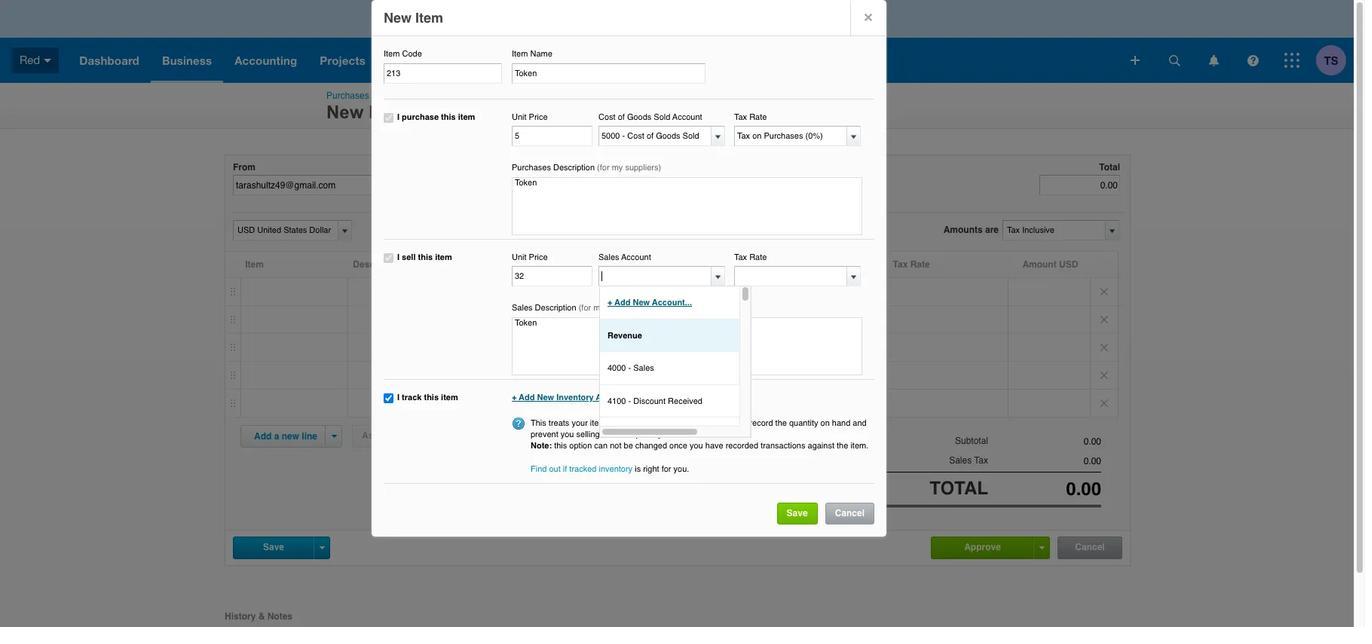 Task type: describe. For each thing, give the bounding box(es) containing it.
once
[[670, 441, 688, 451]]

due
[[473, 162, 490, 173]]

&
[[258, 611, 265, 622]]

choose
[[770, 13, 806, 25]]

sales for sales account
[[599, 252, 620, 262]]

1 vertical spatial description
[[353, 259, 403, 270]]

(for for purchases description
[[597, 163, 610, 173]]

purchases overview link
[[327, 91, 408, 101]]

purchases overview › bills to pay › new bill
[[327, 91, 476, 122]]

this treats your item as a tracked inventory asset. xero will record the quantity on hand and prevent you selling below a quantity of zero. note: this option can not be changed once you have recorded transactions against the item.
[[531, 418, 869, 451]]

new
[[282, 431, 299, 442]]

recorded
[[726, 441, 759, 451]]

cancel button
[[1059, 538, 1122, 559]]

rate for sales account
[[750, 252, 767, 262]]

0 vertical spatial you
[[561, 430, 574, 440]]

add for + add new account...
[[615, 298, 631, 308]]

unit price for sales
[[512, 252, 548, 262]]

description for i sell this item
[[535, 303, 577, 313]]

of inside this treats your item as a tracked inventory asset. xero will record the quantity on hand and prevent you selling below a quantity of zero. note: this option can not be changed once you have recorded transactions against the item.
[[665, 430, 672, 440]]

1 horizontal spatial you
[[690, 441, 703, 451]]

bills to pay link
[[421, 91, 465, 101]]

asset.
[[692, 418, 714, 428]]

subtotal
[[955, 436, 989, 446]]

if
[[563, 465, 567, 474]]

choose a plan to buy
[[770, 13, 869, 25]]

i for i track this item
[[397, 393, 400, 402]]

as
[[608, 418, 617, 428]]

0 horizontal spatial add
[[254, 431, 272, 442]]

Item Code text field
[[384, 63, 502, 83]]

i sell this item
[[397, 252, 452, 262]]

i for i purchase this item
[[397, 112, 400, 122]]

ts banner
[[0, 0, 1354, 83]]

0 horizontal spatial inventory
[[512, 406, 549, 416]]

item for item name
[[512, 49, 528, 59]]

purchase
[[402, 112, 439, 122]]

revenue
[[608, 331, 642, 341]]

rate for cost of goods sold account
[[750, 112, 767, 122]]

2 › from the left
[[470, 91, 473, 100]]

new item
[[384, 10, 443, 26]]

notes
[[267, 611, 293, 622]]

- for 4100
[[629, 397, 631, 406]]

item for sell
[[435, 252, 452, 262]]

transactions
[[761, 441, 806, 451]]

item for purchase
[[458, 112, 475, 122]]

I track this item checkbox
[[384, 393, 394, 403]]

your
[[572, 418, 588, 428]]

to inside ts "banner"
[[840, 13, 849, 25]]

Reference text field
[[558, 175, 671, 195]]

+ add new inventory asset account inventory asset account
[[512, 393, 654, 416]]

amounts
[[944, 225, 983, 235]]

a left new
[[274, 431, 279, 442]]

+ add new account...
[[608, 298, 692, 308]]

i for i sell this item
[[397, 252, 400, 262]]

delete line item image
[[1091, 334, 1118, 361]]

unit price up account...
[[653, 259, 695, 270]]

this for purchase
[[441, 112, 456, 122]]

0 horizontal spatial save
[[263, 542, 284, 553]]

2 delete line item image from the top
[[1091, 306, 1118, 333]]

1 delete line item image from the top
[[1091, 278, 1118, 305]]

sales right 4000
[[634, 364, 654, 373]]

more add line options... image
[[331, 435, 337, 438]]

purchases for new bill
[[327, 91, 369, 101]]

Item Name text field
[[512, 63, 706, 83]]

sales for sales description (for my customers)
[[512, 303, 533, 313]]

1 vertical spatial tracked
[[570, 465, 597, 474]]

4100
[[608, 397, 626, 406]]

sales tax
[[950, 456, 989, 466]]

cancel link
[[826, 503, 875, 525]]

amounts are
[[944, 225, 999, 235]]

this for track
[[424, 393, 439, 402]]

item for item
[[245, 259, 264, 270]]

add for + add new inventory asset account inventory asset account
[[519, 393, 535, 402]]

new left account...
[[633, 298, 650, 308]]

svg image
[[1285, 53, 1300, 68]]

price for sales
[[529, 252, 548, 262]]

choose a plan to buy link
[[0, 0, 1354, 38]]

3 delete line item image from the top
[[1091, 362, 1118, 389]]

tracked inside this treats your item as a tracked inventory asset. xero will record the quantity on hand and prevent you selling below a quantity of zero. note: this option can not be changed once you have recorded transactions against the item.
[[626, 418, 654, 428]]

amount
[[1023, 259, 1057, 270]]

tax rate for sales account
[[735, 252, 767, 262]]

purchases for (for my suppliers)
[[512, 163, 551, 173]]

0 horizontal spatial of
[[618, 112, 625, 122]]

date
[[492, 162, 512, 173]]

goods
[[627, 112, 652, 122]]

0 vertical spatial asset
[[596, 393, 619, 402]]

be
[[624, 441, 633, 451]]

a inside ts "banner"
[[809, 13, 814, 25]]

+ for + add new inventory asset account inventory asset account
[[512, 393, 517, 402]]

option
[[570, 441, 592, 451]]

against
[[808, 441, 835, 451]]

new inside purchases overview › bills to pay › new bill
[[327, 102, 364, 122]]

i purchase this item
[[397, 112, 475, 122]]

assign
[[362, 431, 392, 441]]

(for for sales description
[[579, 303, 591, 313]]

ts
[[1325, 53, 1339, 67]]

not
[[610, 441, 622, 451]]

1 › from the left
[[413, 91, 416, 100]]

total
[[930, 478, 989, 500]]

a up the be
[[626, 430, 631, 440]]

received
[[668, 397, 703, 406]]

purchases description (for my suppliers)
[[512, 163, 661, 173]]

for
[[662, 465, 672, 474]]

pay
[[450, 91, 465, 101]]

this for sell
[[418, 252, 433, 262]]

item.
[[851, 441, 869, 451]]

0 horizontal spatial quantity
[[633, 430, 662, 440]]

buy
[[852, 13, 869, 25]]

customers)
[[607, 303, 648, 313]]

history
[[225, 611, 256, 622]]

line
[[302, 431, 318, 442]]

Total text field
[[1040, 175, 1121, 195]]

more save options... image
[[319, 547, 325, 550]]

suppliers)
[[625, 163, 661, 173]]

4000 - sales
[[608, 364, 654, 373]]

account...
[[652, 298, 692, 308]]

amount usd
[[1023, 259, 1079, 270]]

1 horizontal spatial inventory
[[557, 393, 594, 402]]

assign expenses to a customer or project
[[362, 431, 542, 441]]

0 horizontal spatial asset
[[552, 406, 574, 416]]

1 vertical spatial inventory
[[599, 465, 633, 474]]

out
[[549, 465, 561, 474]]

I sell this item checkbox
[[384, 253, 394, 263]]

add a new line
[[254, 431, 318, 442]]

expenses
[[395, 431, 436, 441]]

usd
[[1060, 259, 1079, 270]]

will
[[736, 418, 748, 428]]

0 horizontal spatial the
[[776, 418, 787, 428]]

code
[[402, 49, 422, 59]]

bills
[[421, 91, 438, 101]]

more approve options... image
[[1040, 547, 1045, 550]]

unit right qty
[[653, 259, 671, 270]]

xero
[[716, 418, 734, 428]]

below
[[602, 430, 624, 440]]

approve
[[965, 542, 1001, 553]]

this
[[531, 418, 547, 428]]



Task type: vqa. For each thing, say whether or not it's contained in the screenshot.
the bottommost Save
yes



Task type: locate. For each thing, give the bounding box(es) containing it.
changed
[[636, 441, 667, 451]]

+ inside + add new inventory asset account inventory asset account
[[512, 393, 517, 402]]

due date
[[473, 162, 512, 173]]

unit up 'date'
[[512, 112, 527, 122]]

- right 4100 on the bottom left of page
[[629, 397, 631, 406]]

ts button
[[1317, 38, 1354, 83]]

i right "i track this item" option at the bottom left of the page
[[397, 393, 400, 402]]

0 vertical spatial +
[[608, 298, 613, 308]]

cancel inside button
[[1076, 542, 1105, 553]]

purchases
[[327, 91, 369, 101], [512, 163, 551, 173]]

total
[[1100, 162, 1121, 173]]

a right as
[[619, 418, 624, 428]]

2 vertical spatial description
[[535, 303, 577, 313]]

1 horizontal spatial save
[[787, 508, 808, 519]]

2 vertical spatial add
[[254, 431, 272, 442]]

price for purchases
[[529, 112, 548, 122]]

2 horizontal spatial add
[[615, 298, 631, 308]]

0 vertical spatial (for
[[597, 163, 610, 173]]

1 horizontal spatial of
[[665, 430, 672, 440]]

add a new line link
[[245, 426, 327, 447]]

quantity up changed
[[633, 430, 662, 440]]

1 vertical spatial you
[[690, 441, 703, 451]]

unit price
[[512, 112, 548, 122], [512, 252, 548, 262], [653, 259, 695, 270]]

1 horizontal spatial purchases
[[512, 163, 551, 173]]

2 vertical spatial to
[[438, 431, 447, 441]]

item
[[458, 112, 475, 122], [435, 252, 452, 262], [441, 393, 458, 402], [590, 418, 606, 428]]

sales
[[599, 252, 620, 262], [512, 303, 533, 313], [634, 364, 654, 373], [950, 456, 972, 466]]

1 vertical spatial -
[[629, 397, 631, 406]]

sales down unit price text field
[[512, 303, 533, 313]]

svg image inside red popup button
[[44, 59, 51, 62]]

to
[[840, 13, 849, 25], [440, 91, 448, 101], [438, 431, 447, 441]]

item code
[[384, 49, 422, 59]]

from
[[233, 162, 256, 173]]

sales for sales tax
[[950, 456, 972, 466]]

4 delete line item image from the top
[[1091, 390, 1118, 417]]

this right "sell"
[[418, 252, 433, 262]]

the left "item."
[[837, 441, 849, 451]]

add left new
[[254, 431, 272, 442]]

to left pay
[[440, 91, 448, 101]]

item right track
[[441, 393, 458, 402]]

selling
[[577, 430, 600, 440]]

1 vertical spatial my
[[594, 303, 605, 313]]

cancel down "item."
[[835, 508, 865, 519]]

1 horizontal spatial add
[[519, 393, 535, 402]]

tax
[[735, 112, 747, 122], [735, 252, 747, 262], [893, 259, 908, 270], [975, 456, 989, 466]]

0 vertical spatial i
[[397, 112, 400, 122]]

1 horizontal spatial asset
[[596, 393, 619, 402]]

1 vertical spatial asset
[[552, 406, 574, 416]]

1 vertical spatial to
[[440, 91, 448, 101]]

1 - from the top
[[629, 364, 631, 373]]

4000
[[608, 364, 626, 373]]

Unit Price text field
[[512, 266, 593, 287]]

track
[[402, 393, 422, 402]]

add up this
[[519, 393, 535, 402]]

the right the record
[[776, 418, 787, 428]]

sales down subtotal
[[950, 456, 972, 466]]

zero.
[[674, 430, 692, 440]]

0 vertical spatial cancel
[[835, 508, 865, 519]]

3 i from the top
[[397, 393, 400, 402]]

unit price for purchases
[[512, 112, 548, 122]]

this down bills to pay link
[[441, 112, 456, 122]]

this right note:
[[554, 441, 567, 451]]

red button
[[0, 38, 68, 83]]

0 vertical spatial my
[[612, 163, 623, 173]]

inventory inside this treats your item as a tracked inventory asset. xero will record the quantity on hand and prevent you selling below a quantity of zero. note: this option can not be changed once you have recorded transactions against the item.
[[656, 418, 690, 428]]

0 horizontal spatial cancel
[[835, 508, 865, 519]]

›
[[413, 91, 416, 100], [470, 91, 473, 100]]

inventory up zero.
[[656, 418, 690, 428]]

Due Date text field
[[474, 176, 536, 195]]

1 vertical spatial of
[[665, 430, 672, 440]]

0 vertical spatial save link
[[777, 503, 818, 525]]

unit price up 'date'
[[512, 112, 548, 122]]

i right i purchase this item option
[[397, 112, 400, 122]]

item for item code
[[384, 49, 400, 59]]

0 vertical spatial add
[[615, 298, 631, 308]]

hand
[[832, 418, 851, 428]]

unit for purchases description
[[512, 112, 527, 122]]

› right pay
[[470, 91, 473, 100]]

1 i from the top
[[397, 112, 400, 122]]

item left as
[[590, 418, 606, 428]]

tax rate for cost of goods sold account
[[735, 112, 767, 122]]

on
[[821, 418, 830, 428]]

this right track
[[424, 393, 439, 402]]

0 vertical spatial inventory
[[557, 393, 594, 402]]

you down zero.
[[690, 441, 703, 451]]

bill
[[369, 102, 397, 122]]

my up reference text field
[[612, 163, 623, 173]]

1 horizontal spatial inventory
[[656, 418, 690, 428]]

inventory
[[656, 418, 690, 428], [599, 465, 633, 474]]

None text field
[[600, 127, 713, 146], [735, 127, 848, 146], [233, 175, 379, 195], [512, 177, 863, 235], [234, 221, 336, 240], [1004, 221, 1105, 240], [600, 267, 713, 286], [735, 267, 848, 286], [989, 437, 1102, 447], [989, 456, 1102, 467], [600, 127, 713, 146], [735, 127, 848, 146], [233, 175, 379, 195], [512, 177, 863, 235], [234, 221, 336, 240], [1004, 221, 1105, 240], [600, 267, 713, 286], [735, 267, 848, 286], [989, 437, 1102, 447], [989, 456, 1102, 467]]

purchases up bill
[[327, 91, 369, 101]]

purchases up due date text box
[[512, 163, 551, 173]]

1 horizontal spatial +
[[608, 298, 613, 308]]

add inside + add new inventory asset account inventory asset account
[[519, 393, 535, 402]]

tracked right if
[[570, 465, 597, 474]]

0 horizontal spatial ›
[[413, 91, 416, 100]]

1 horizontal spatial ›
[[470, 91, 473, 100]]

the
[[776, 418, 787, 428], [837, 441, 849, 451]]

svg image
[[1169, 55, 1181, 66], [1209, 55, 1219, 66], [1248, 55, 1259, 66], [1131, 56, 1140, 65], [44, 59, 51, 62]]

save link left the more save options... icon at bottom
[[234, 538, 314, 558]]

delete line item image
[[1091, 278, 1118, 305], [1091, 306, 1118, 333], [1091, 362, 1118, 389], [1091, 390, 1118, 417]]

inventory
[[557, 393, 594, 402], [512, 406, 549, 416]]

0 vertical spatial tracked
[[626, 418, 654, 428]]

to left the buy
[[840, 13, 849, 25]]

1 vertical spatial +
[[512, 393, 517, 402]]

0 vertical spatial inventory
[[656, 418, 690, 428]]

description
[[554, 163, 595, 173], [353, 259, 403, 270], [535, 303, 577, 313]]

new inside + add new inventory asset account inventory asset account
[[537, 393, 554, 402]]

sold
[[654, 112, 671, 122]]

I purchase this item checkbox
[[384, 113, 394, 123]]

a
[[809, 13, 814, 25], [619, 418, 624, 428], [626, 430, 631, 440], [450, 431, 455, 441], [274, 431, 279, 442]]

cost of goods sold account
[[599, 112, 703, 122]]

0 horizontal spatial inventory
[[599, 465, 633, 474]]

+
[[608, 298, 613, 308], [512, 393, 517, 402]]

0 horizontal spatial (for
[[579, 303, 591, 313]]

you
[[561, 430, 574, 440], [690, 441, 703, 451]]

asset up as
[[596, 393, 619, 402]]

discount
[[634, 397, 666, 406]]

0 vertical spatial -
[[629, 364, 631, 373]]

0 vertical spatial purchases
[[327, 91, 369, 101]]

1 vertical spatial cancel
[[1076, 542, 1105, 553]]

can
[[595, 441, 608, 451]]

is
[[635, 465, 641, 474]]

history & notes
[[225, 611, 293, 622]]

qty
[[621, 259, 636, 270]]

my for suppliers)
[[612, 163, 623, 173]]

None text field
[[512, 126, 593, 146], [512, 317, 863, 375], [989, 479, 1102, 500], [512, 126, 593, 146], [512, 317, 863, 375], [989, 479, 1102, 500]]

0 horizontal spatial +
[[512, 393, 517, 402]]

approve link
[[932, 538, 1034, 558]]

0 horizontal spatial my
[[594, 303, 605, 313]]

save link left cancel link
[[777, 503, 818, 525]]

item for treats
[[590, 418, 606, 428]]

of left zero.
[[665, 430, 672, 440]]

purchases inside purchases overview › bills to pay › new bill
[[327, 91, 369, 101]]

0 vertical spatial to
[[840, 13, 849, 25]]

account
[[673, 112, 703, 122], [622, 252, 651, 262], [711, 259, 747, 270], [621, 393, 654, 402], [576, 406, 609, 416]]

and
[[853, 418, 867, 428]]

item for track
[[441, 393, 458, 402]]

this inside this treats your item as a tracked inventory asset. xero will record the quantity on hand and prevent you selling below a quantity of zero. note: this option can not be changed once you have recorded transactions against the item.
[[554, 441, 567, 451]]

quantity
[[790, 418, 819, 428], [633, 430, 662, 440]]

item
[[416, 10, 443, 26], [384, 49, 400, 59], [512, 49, 528, 59], [245, 259, 264, 270]]

save link
[[777, 503, 818, 525], [234, 538, 314, 558]]

unit
[[512, 112, 527, 122], [512, 252, 527, 262], [653, 259, 671, 270]]

name
[[531, 49, 553, 59]]

my for customers)
[[594, 303, 605, 313]]

tracked down discount
[[626, 418, 654, 428]]

0 vertical spatial of
[[618, 112, 625, 122]]

+ up revenue
[[608, 298, 613, 308]]

a left plan
[[809, 13, 814, 25]]

2 vertical spatial i
[[397, 393, 400, 402]]

new down purchases overview link
[[327, 102, 364, 122]]

asset up "treats" at the bottom
[[552, 406, 574, 416]]

i track this item
[[397, 393, 458, 402]]

project
[[512, 431, 542, 441]]

1 vertical spatial add
[[519, 393, 535, 402]]

0 vertical spatial save
[[787, 508, 808, 519]]

item inside this treats your item as a tracked inventory asset. xero will record the quantity on hand and prevent you selling below a quantity of zero. note: this option can not be changed once you have recorded transactions against the item.
[[590, 418, 606, 428]]

(for up reference text field
[[597, 163, 610, 173]]

0 horizontal spatial tracked
[[570, 465, 597, 474]]

save
[[787, 508, 808, 519], [263, 542, 284, 553]]

new up item code at left
[[384, 10, 412, 26]]

+ for + add new account...
[[608, 298, 613, 308]]

0 vertical spatial quantity
[[790, 418, 819, 428]]

or
[[500, 431, 509, 441]]

1 vertical spatial quantity
[[633, 430, 662, 440]]

1 horizontal spatial my
[[612, 163, 623, 173]]

plan
[[817, 13, 837, 25]]

of right cost
[[618, 112, 625, 122]]

item name
[[512, 49, 553, 59]]

i right the i sell this item "checkbox"
[[397, 252, 400, 262]]

note:
[[531, 441, 552, 451]]

save left cancel link
[[787, 508, 808, 519]]

reference
[[558, 162, 602, 173]]

1 vertical spatial save
[[263, 542, 284, 553]]

0 vertical spatial description
[[554, 163, 595, 173]]

new up this
[[537, 393, 554, 402]]

1 vertical spatial i
[[397, 252, 400, 262]]

1 vertical spatial purchases
[[512, 163, 551, 173]]

price down name
[[529, 112, 548, 122]]

right
[[643, 465, 660, 474]]

save left the more save options... icon at bottom
[[263, 542, 284, 553]]

are
[[986, 225, 999, 235]]

1 vertical spatial (for
[[579, 303, 591, 313]]

overview
[[372, 91, 408, 101]]

inventory left is
[[599, 465, 633, 474]]

find out if tracked inventory link
[[531, 465, 633, 474]]

1 horizontal spatial quantity
[[790, 418, 819, 428]]

sales account
[[599, 252, 651, 262]]

record
[[750, 418, 773, 428]]

price up account...
[[673, 259, 695, 270]]

1 vertical spatial the
[[837, 441, 849, 451]]

treats
[[549, 418, 570, 428]]

inventory up your
[[557, 393, 594, 402]]

1 vertical spatial inventory
[[512, 406, 549, 416]]

my left "customers)"
[[594, 303, 605, 313]]

- right 4000
[[629, 364, 631, 373]]

assign expenses to a customer or project link
[[352, 425, 552, 448]]

this
[[441, 112, 456, 122], [418, 252, 433, 262], [424, 393, 439, 402], [554, 441, 567, 451]]

cancel
[[835, 508, 865, 519], [1076, 542, 1105, 553]]

0 horizontal spatial you
[[561, 430, 574, 440]]

to inside purchases overview › bills to pay › new bill
[[440, 91, 448, 101]]

price up unit price text field
[[529, 252, 548, 262]]

new
[[384, 10, 412, 26], [327, 102, 364, 122], [633, 298, 650, 308], [537, 393, 554, 402]]

sales left qty
[[599, 252, 620, 262]]

unit price up unit price text field
[[512, 252, 548, 262]]

customer
[[457, 431, 498, 441]]

(for left "customers)"
[[579, 303, 591, 313]]

item right "sell"
[[435, 252, 452, 262]]

+ up project at left bottom
[[512, 393, 517, 402]]

1 horizontal spatial save link
[[777, 503, 818, 525]]

description for i purchase this item
[[554, 163, 595, 173]]

2 i from the top
[[397, 252, 400, 262]]

add up revenue
[[615, 298, 631, 308]]

2 - from the top
[[629, 397, 631, 406]]

0 horizontal spatial purchases
[[327, 91, 369, 101]]

unit for sales description
[[512, 252, 527, 262]]

unit up unit price text field
[[512, 252, 527, 262]]

- for 4000
[[629, 364, 631, 373]]

1 horizontal spatial cancel
[[1076, 542, 1105, 553]]

find
[[531, 465, 547, 474]]

1 horizontal spatial tracked
[[626, 418, 654, 428]]

item down pay
[[458, 112, 475, 122]]

› left "bills"
[[413, 91, 416, 100]]

cancel right more approve options... image
[[1076, 542, 1105, 553]]

1 horizontal spatial (for
[[597, 163, 610, 173]]

0 vertical spatial the
[[776, 418, 787, 428]]

inventory up this
[[512, 406, 549, 416]]

you down "treats" at the bottom
[[561, 430, 574, 440]]

1 vertical spatial save link
[[234, 538, 314, 558]]

red
[[20, 53, 40, 66]]

1 horizontal spatial the
[[837, 441, 849, 451]]

sell
[[402, 252, 416, 262]]

a left customer
[[450, 431, 455, 441]]

prevent
[[531, 430, 559, 440]]

to right expenses
[[438, 431, 447, 441]]

quantity left on
[[790, 418, 819, 428]]

0 horizontal spatial save link
[[234, 538, 314, 558]]



